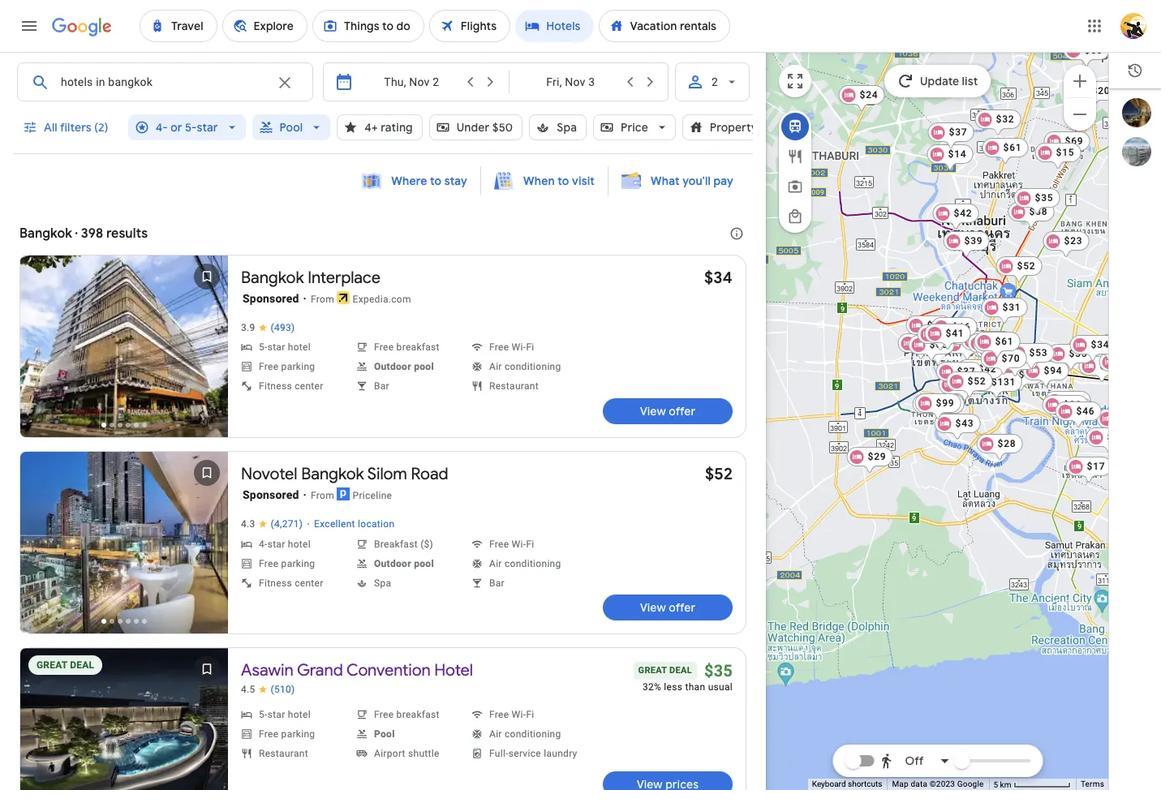 Task type: locate. For each thing, give the bounding box(es) containing it.
$35 up usual
[[705, 662, 733, 681]]

you'll
[[683, 174, 711, 188]]

1 vertical spatial $15 link
[[1086, 335, 1133, 363]]

0 horizontal spatial $31
[[965, 339, 984, 350]]

2 vertical spatial photos list
[[20, 649, 228, 791]]

0 vertical spatial $61
[[1004, 142, 1022, 153]]

under $50
[[457, 120, 513, 135]]

$34
[[705, 268, 733, 288], [1091, 339, 1110, 351], [1100, 361, 1119, 372]]

2 view offer link from the top
[[603, 595, 733, 621]]

$99 link
[[915, 394, 961, 421]]

$63 link
[[1064, 41, 1110, 68]]

1 horizontal spatial $42
[[978, 364, 997, 375]]

$23
[[1065, 235, 1083, 247]]

rating
[[381, 120, 413, 135]]

view offer button for $34
[[603, 399, 733, 425]]

0 horizontal spatial to
[[430, 174, 442, 188]]

$61 left $69 link at the right top of page
[[1004, 142, 1022, 153]]

1 vertical spatial offer
[[669, 601, 696, 615]]

0 horizontal spatial great deal
[[37, 660, 94, 672]]

2 photo 1 image from the top
[[20, 452, 228, 634]]

2 vertical spatial $35
[[705, 662, 733, 681]]

0 vertical spatial $49 link
[[992, 351, 1038, 378]]

$178 link
[[939, 375, 991, 403]]

$38 for the top $38 link
[[1030, 206, 1048, 218]]

update list
[[921, 74, 979, 89]]

$99
[[936, 398, 955, 409]]

0 vertical spatial $32 link
[[975, 110, 1021, 137]]

1 view offer link from the top
[[603, 399, 733, 425]]

1 horizontal spatial great
[[639, 666, 667, 676]]

1 to from the left
[[430, 174, 442, 188]]

1 next image from the top
[[188, 330, 227, 369]]

$34 down learn more about these results image
[[705, 268, 733, 288]]

$91
[[939, 329, 957, 340]]

5 km button
[[989, 780, 1077, 791]]

4-
[[156, 120, 168, 135]]

$34 right the $53
[[1091, 339, 1110, 351]]

recently viewed image
[[1128, 63, 1144, 79]]

$121 link
[[913, 395, 965, 422]]

$37
[[949, 127, 968, 138], [957, 366, 976, 378]]

1 horizontal spatial $32 link
[[975, 110, 1021, 137]]

0 vertical spatial $32
[[996, 114, 1015, 125]]

usual
[[709, 682, 733, 693]]

$19 link
[[927, 326, 974, 353]]

1 vertical spatial $32 link
[[898, 334, 944, 361]]

$38 for $38 link to the middle
[[989, 338, 1008, 349]]

1 vertical spatial $15
[[1108, 339, 1126, 351]]

$31 link
[[982, 298, 1028, 326], [944, 335, 991, 362]]

next image for 3.9
[[188, 330, 227, 369]]

1 vertical spatial $31
[[965, 339, 984, 350]]

3 photo 1 image from the top
[[20, 649, 228, 791]]

excellent location link
[[314, 519, 395, 532]]

$35 link
[[1014, 188, 1060, 216], [1048, 344, 1095, 372]]

photo 1 image for $34
[[20, 256, 228, 438]]

$15 link down zoom out map icon
[[1035, 143, 1082, 171]]

1 horizontal spatial $32
[[996, 114, 1015, 125]]

1 vertical spatial $42 link
[[957, 360, 1004, 387]]

0 horizontal spatial $15
[[1056, 147, 1075, 158]]

photos list
[[20, 256, 228, 451], [20, 452, 228, 648], [20, 649, 228, 791]]

$35 link right the $53
[[1048, 344, 1095, 372]]

off
[[906, 754, 924, 769]]

1 vertical spatial $49 link
[[1048, 399, 1094, 426]]

$52 link
[[996, 257, 1043, 284], [974, 335, 1020, 362], [947, 372, 993, 399], [706, 464, 733, 485]]

$52
[[1017, 261, 1036, 272], [995, 339, 1013, 350], [968, 376, 987, 387], [706, 464, 733, 485]]

1 offer from the top
[[669, 404, 696, 419]]

$31 for bottommost "$31" link
[[965, 339, 984, 350]]

1 horizontal spatial deal
[[670, 666, 693, 676]]

$31 up $135
[[1003, 302, 1021, 313]]

$39 link
[[944, 231, 990, 259], [906, 316, 952, 343]]

1 horizontal spatial to
[[558, 174, 570, 188]]

1 horizontal spatial $49 link
[[1048, 399, 1094, 426]]

1 vertical spatial $61 link
[[974, 332, 1021, 360]]

1 horizontal spatial $38
[[1030, 206, 1048, 218]]

0 vertical spatial view offer button
[[603, 399, 733, 425]]

$30 link
[[1045, 391, 1091, 419]]

0 horizontal spatial $49
[[1013, 355, 1032, 366]]

stay
[[445, 174, 468, 188]]

1 horizontal spatial $35
[[1035, 192, 1054, 204]]

0 horizontal spatial $32
[[919, 338, 938, 349]]

all filters (2) button
[[13, 108, 122, 147]]

1 vertical spatial view offer
[[640, 601, 696, 615]]

0 vertical spatial $61 link
[[983, 138, 1029, 166]]

$91 link
[[918, 325, 964, 352]]

1 photo 1 image from the top
[[20, 256, 228, 438]]

0 vertical spatial $39
[[965, 235, 983, 247]]

2 horizontal spatial $35
[[1069, 348, 1088, 360]]

1 vertical spatial $48
[[1019, 369, 1038, 381]]

2 view from the top
[[640, 601, 667, 615]]

$38 for $38 link to the bottom
[[1064, 399, 1082, 411]]

to left stay
[[430, 174, 442, 188]]

0 vertical spatial $31
[[1003, 302, 1021, 313]]

$42 down '$14' link
[[954, 208, 973, 219]]

$66
[[953, 322, 971, 333]]

0 horizontal spatial $39
[[927, 320, 946, 331]]

5
[[994, 781, 999, 790]]

$17
[[1087, 461, 1106, 473]]

1 vertical spatial view offer link
[[603, 595, 733, 621]]

to left visit
[[558, 174, 570, 188]]

next image left 3.9
[[188, 330, 227, 369]]

terms link
[[1081, 780, 1105, 789]]

2 view offer from the top
[[640, 601, 696, 615]]

excellent
[[314, 519, 355, 530]]

1 vertical spatial next image
[[188, 714, 227, 753]]

$35 link up $23 link
[[1014, 188, 1060, 216]]

list
[[1110, 98, 1162, 166]]

$35 right the $53
[[1069, 348, 1088, 360]]

1 vertical spatial $49
[[1069, 403, 1087, 414]]

$24
[[860, 89, 879, 101]]

0 vertical spatial view offer
[[640, 404, 696, 419]]

1 vertical spatial $37
[[957, 366, 976, 378]]

2 vertical spatial $38
[[1064, 399, 1082, 411]]

0 vertical spatial view offer link
[[603, 399, 733, 425]]

1 view offer from the top
[[640, 404, 696, 419]]

$37 link down update list
[[928, 123, 974, 150]]

0 vertical spatial $35
[[1035, 192, 1054, 204]]

3 photos list from the top
[[20, 649, 228, 791]]

offer for $34
[[669, 404, 696, 419]]

view offer for $52
[[640, 601, 696, 615]]

keyboard shortcuts
[[813, 780, 883, 789]]

bangkok · 398
[[19, 226, 103, 242]]

0 vertical spatial next image
[[188, 330, 227, 369]]

1 horizontal spatial $31
[[1003, 302, 1021, 313]]

next image down save asawin grand convention hotel to collection image
[[188, 714, 227, 753]]

$37 up $178 on the top right of the page
[[957, 366, 976, 378]]

to inside where to stay button
[[430, 174, 442, 188]]

2 offer from the top
[[669, 601, 696, 615]]

1 vertical spatial photos list
[[20, 452, 228, 648]]

0 horizontal spatial great
[[37, 660, 67, 672]]

view for $52
[[640, 601, 667, 615]]

(4,271)
[[271, 519, 303, 530]]

0 horizontal spatial $32 link
[[898, 334, 944, 361]]

shortcuts
[[849, 780, 883, 789]]

view offer for $34
[[640, 404, 696, 419]]

1 horizontal spatial $49
[[1069, 403, 1087, 414]]

$34 for $34 link right of $94 link
[[1091, 339, 1110, 351]]

$61 for the bottom $61 link
[[996, 336, 1014, 348]]

$35 up $23 link
[[1035, 192, 1054, 204]]

1 view from the top
[[640, 404, 667, 419]]

0 vertical spatial $42 link
[[933, 204, 979, 231]]

1 vertical spatial view offer button
[[603, 595, 733, 621]]

0 horizontal spatial $15 link
[[1035, 143, 1082, 171]]

$135 link
[[962, 331, 1014, 359]]

next image
[[188, 330, 227, 369], [188, 714, 227, 753]]

1 view offer button from the top
[[603, 399, 733, 425]]

0 vertical spatial $48
[[997, 343, 1016, 355]]

filters
[[60, 120, 91, 135]]

0 vertical spatial $38
[[1030, 206, 1048, 218]]

1 vertical spatial $38
[[989, 338, 1008, 349]]

view
[[640, 404, 667, 419], [640, 601, 667, 615]]

0 horizontal spatial $48
[[997, 343, 1016, 355]]

1 vertical spatial $39
[[927, 320, 946, 331]]

0 vertical spatial photo 1 image
[[20, 256, 228, 438]]

0 vertical spatial $38 link
[[1009, 202, 1055, 230]]

0 vertical spatial $31 link
[[982, 298, 1028, 326]]

$131
[[992, 377, 1016, 388]]

to for stay
[[430, 174, 442, 188]]

update
[[921, 74, 960, 89]]

less
[[664, 682, 683, 693]]

1 vertical spatial $42
[[978, 364, 997, 375]]

$42 for the topmost $42 'link'
[[954, 208, 973, 219]]

all
[[44, 120, 57, 135]]

0 horizontal spatial $49 link
[[992, 351, 1038, 378]]

$37 up '$14'
[[949, 127, 968, 138]]

0 horizontal spatial $35
[[705, 662, 733, 681]]

next image
[[188, 527, 227, 566]]

1 vertical spatial view
[[640, 601, 667, 615]]

$28
[[998, 438, 1017, 450]]

$15 link
[[1035, 143, 1082, 171], [1086, 335, 1133, 363]]

back image
[[22, 527, 61, 566], [22, 714, 61, 753]]

2 to from the left
[[558, 174, 570, 188]]

1 vertical spatial $37 link
[[936, 362, 982, 390]]

2 next image from the top
[[188, 714, 227, 753]]

$34 right $94
[[1100, 361, 1119, 372]]

2 photos list from the top
[[20, 452, 228, 648]]

to inside when to visit button
[[558, 174, 570, 188]]

$61 up "$70"
[[996, 336, 1014, 348]]

photo 1 image for $52
[[20, 452, 228, 634]]

$66 link
[[931, 317, 978, 345]]

1 vertical spatial $61
[[996, 336, 1014, 348]]

Check-in text field
[[364, 63, 460, 101]]

$49 link
[[992, 351, 1038, 378], [1048, 399, 1094, 426]]

0 vertical spatial $42
[[954, 208, 973, 219]]

map
[[893, 780, 909, 789]]

$48 link
[[976, 339, 1022, 367], [998, 365, 1044, 393]]

2
[[712, 76, 719, 89]]

0 vertical spatial view
[[640, 404, 667, 419]]

0 vertical spatial $34
[[705, 268, 733, 288]]

the grand palace image
[[929, 341, 948, 367]]

bangkok · 398 results
[[19, 226, 148, 242]]

view offer
[[640, 404, 696, 419], [640, 601, 696, 615]]

$61 link
[[983, 138, 1029, 166], [974, 332, 1021, 360]]

(2)
[[94, 120, 109, 135]]

property type button
[[683, 108, 813, 147]]

spa button
[[530, 108, 587, 147]]

0 horizontal spatial deal
[[70, 660, 94, 672]]

main menu image
[[19, 16, 39, 36]]

0 vertical spatial offer
[[669, 404, 696, 419]]

where
[[392, 174, 427, 188]]

2 vertical spatial photo 1 image
[[20, 649, 228, 791]]

0 vertical spatial photos list
[[20, 256, 228, 451]]

$34 link
[[705, 268, 733, 288], [1070, 335, 1116, 363], [1079, 356, 1125, 384]]

0 vertical spatial $37
[[949, 127, 968, 138]]

2 horizontal spatial $38
[[1064, 399, 1082, 411]]

0 horizontal spatial $42
[[954, 208, 973, 219]]

$53 link
[[1009, 343, 1055, 371]]

price
[[621, 120, 649, 135]]

photo 1 image
[[20, 256, 228, 438], [20, 452, 228, 634], [20, 649, 228, 791]]

$131 link
[[971, 373, 1023, 400]]

0 horizontal spatial $38
[[989, 338, 1008, 349]]

$31 down $66
[[965, 339, 984, 350]]

4.5 out of 5 stars from 510 reviews image
[[241, 685, 295, 697]]

2 view offer button from the top
[[603, 595, 733, 621]]

1 back image from the top
[[22, 527, 61, 566]]

1 horizontal spatial great deal
[[639, 666, 693, 676]]

$15
[[1056, 147, 1075, 158], [1108, 339, 1126, 351]]

1 vertical spatial $34
[[1091, 339, 1110, 351]]

when
[[524, 174, 555, 188]]

photos list for $34
[[20, 256, 228, 451]]

2 back image from the top
[[22, 714, 61, 753]]

map region
[[588, 0, 1162, 791]]

$35
[[1035, 192, 1054, 204], [1069, 348, 1088, 360], [705, 662, 733, 681]]

$14
[[948, 149, 967, 160]]

$37 link up $99 at the right of page
[[936, 362, 982, 390]]

$61
[[1004, 142, 1022, 153], [996, 336, 1014, 348]]

1 vertical spatial photo 1 image
[[20, 452, 228, 634]]

$30
[[1066, 395, 1085, 407]]

1 photos list from the top
[[20, 256, 228, 451]]

0 vertical spatial $49
[[1013, 355, 1032, 366]]

back image for save asawin grand convention hotel to collection image
[[22, 714, 61, 753]]

view offer button
[[603, 399, 733, 425], [603, 595, 733, 621]]

$15 link up $46
[[1086, 335, 1133, 363]]

$42 up "$131"
[[978, 364, 997, 375]]

recently viewed element
[[1110, 53, 1162, 89]]

0 vertical spatial back image
[[22, 527, 61, 566]]

map data ©2023 google
[[893, 780, 985, 789]]

$88 link
[[973, 339, 1019, 366]]



Task type: describe. For each thing, give the bounding box(es) containing it.
0 vertical spatial $15 link
[[1035, 143, 1082, 171]]

where to stay
[[392, 174, 468, 188]]

$34 for $34 link over the $30
[[1100, 361, 1119, 372]]

4+ rating button
[[337, 108, 423, 147]]

$29 link
[[847, 447, 893, 475]]

$26
[[1108, 432, 1126, 443]]

where to stay button
[[353, 166, 477, 196]]

spa
[[557, 120, 577, 135]]

2 vertical spatial $38 link
[[1043, 395, 1089, 423]]

zoom out map image
[[1071, 104, 1090, 124]]

(510)
[[271, 685, 295, 696]]

1 horizontal spatial $15
[[1108, 339, 1126, 351]]

what
[[651, 174, 680, 188]]

4+
[[365, 120, 378, 135]]

3.9 out of 5 stars from 493 reviews image
[[241, 322, 295, 335]]

all filters (2)
[[44, 120, 109, 135]]

$20 link
[[1071, 81, 1117, 109]]

$121
[[934, 399, 959, 410]]

5-
[[185, 120, 197, 135]]

star
[[197, 120, 218, 135]]

$88
[[994, 343, 1012, 354]]

1 vertical spatial $35
[[1069, 348, 1088, 360]]

$34 link up the $30
[[1079, 356, 1125, 384]]

2 button
[[676, 63, 750, 101]]

0 vertical spatial $37 link
[[928, 123, 974, 150]]

learn more about these results image
[[718, 214, 757, 253]]

$43 link
[[935, 414, 981, 442]]

1 vertical spatial $32
[[919, 338, 938, 349]]

$178
[[960, 379, 985, 391]]

0 vertical spatial $39 link
[[944, 231, 990, 259]]

next image for 4.5
[[188, 714, 227, 753]]

1 horizontal spatial $15 link
[[1086, 335, 1133, 363]]

back image for the save novotel bangkok silom road to collection icon
[[22, 527, 61, 566]]

Check-out text field
[[522, 63, 620, 101]]

$60
[[930, 339, 948, 351]]

filters form
[[13, 51, 813, 163]]

$20
[[1092, 85, 1111, 97]]

$14 link
[[927, 145, 974, 172]]

loy pela voyages image
[[937, 420, 944, 426]]

$46 link
[[1056, 402, 1102, 430]]

$94
[[1044, 365, 1063, 377]]

off button
[[876, 742, 956, 781]]

view offer button for $52
[[603, 595, 733, 621]]

· excellent location
[[307, 518, 395, 531]]

location
[[358, 519, 395, 530]]

$70
[[1002, 353, 1021, 365]]

$43
[[956, 418, 974, 430]]

data
[[911, 780, 928, 789]]

zoom in map image
[[1071, 71, 1090, 91]]

photos list for $52
[[20, 452, 228, 648]]

when to visit button
[[485, 166, 605, 196]]

$63
[[1085, 45, 1103, 56]]

1 vertical spatial $39 link
[[906, 316, 952, 343]]

$37 for bottom $37 link
[[957, 366, 976, 378]]

$42 for bottommost $42 'link'
[[978, 364, 997, 375]]

$24 link
[[839, 85, 885, 113]]

$46
[[1077, 406, 1095, 417]]

view offer link for $52
[[603, 595, 733, 621]]

keyboard shortcuts button
[[813, 780, 883, 791]]

1 vertical spatial $38 link
[[968, 334, 1014, 361]]

4- or 5-star
[[156, 120, 218, 135]]

type
[[761, 120, 786, 135]]

$69 link
[[1044, 132, 1090, 159]]

pool
[[280, 120, 303, 135]]

1 vertical spatial $31 link
[[944, 335, 991, 362]]

back image
[[22, 330, 61, 369]]

list
[[963, 74, 979, 89]]

clear image
[[275, 73, 295, 93]]

google
[[958, 780, 985, 789]]

save asawin grand convention hotel to collection image
[[188, 650, 227, 689]]

3.9
[[241, 322, 255, 334]]

1 vertical spatial $35 link
[[1048, 344, 1095, 372]]

$23 link
[[1043, 231, 1090, 259]]

$41
[[946, 328, 965, 339]]

$61 for topmost $61 link
[[1004, 142, 1022, 153]]

$26 link
[[1086, 428, 1133, 456]]

pool button
[[252, 108, 331, 147]]

32% less than usual
[[643, 682, 733, 693]]

1 horizontal spatial $39
[[965, 235, 983, 247]]

$34 link right $94 link
[[1070, 335, 1116, 363]]

1 horizontal spatial $48
[[1019, 369, 1038, 381]]

$94 link
[[1023, 361, 1069, 389]]

$31 for top "$31" link
[[1003, 302, 1021, 313]]

Search for places, hotels and more text field
[[60, 63, 265, 101]]

property
[[710, 120, 758, 135]]

view for $34
[[640, 404, 667, 419]]

update list button
[[885, 65, 992, 97]]

5 km
[[994, 781, 1014, 790]]

under $50 button
[[429, 108, 523, 147]]

$41 link
[[925, 324, 971, 352]]

$29
[[868, 451, 887, 463]]

$34 link down learn more about these results image
[[705, 268, 733, 288]]

keyboard
[[813, 780, 847, 789]]

$17 link
[[1066, 457, 1112, 485]]

property type
[[710, 120, 786, 135]]

view larger map image
[[786, 71, 805, 91]]

·
[[307, 518, 310, 531]]

save novotel bangkok silom road to collection image
[[188, 454, 227, 493]]

$37 for $37 link to the top
[[949, 127, 968, 138]]

view offer link for $34
[[603, 399, 733, 425]]

results
[[106, 226, 148, 242]]

to for visit
[[558, 174, 570, 188]]

0 vertical spatial $35 link
[[1014, 188, 1060, 216]]

$69
[[1065, 136, 1084, 147]]

what you'll pay button
[[612, 166, 744, 196]]

km
[[1001, 781, 1012, 790]]

$60 link
[[909, 335, 955, 363]]

when to visit
[[524, 174, 595, 188]]

4.3 out of 5 stars from 4,271 reviews image
[[241, 519, 303, 531]]

under
[[457, 120, 490, 135]]

terms
[[1081, 780, 1105, 789]]

offer for $52
[[669, 601, 696, 615]]

©2023
[[930, 780, 956, 789]]

save bangkok interplace to collection image
[[188, 257, 227, 296]]

4.5
[[241, 685, 255, 696]]

0 vertical spatial $15
[[1056, 147, 1075, 158]]



Task type: vqa. For each thing, say whether or not it's contained in the screenshot.
second Photos list from the bottom
yes



